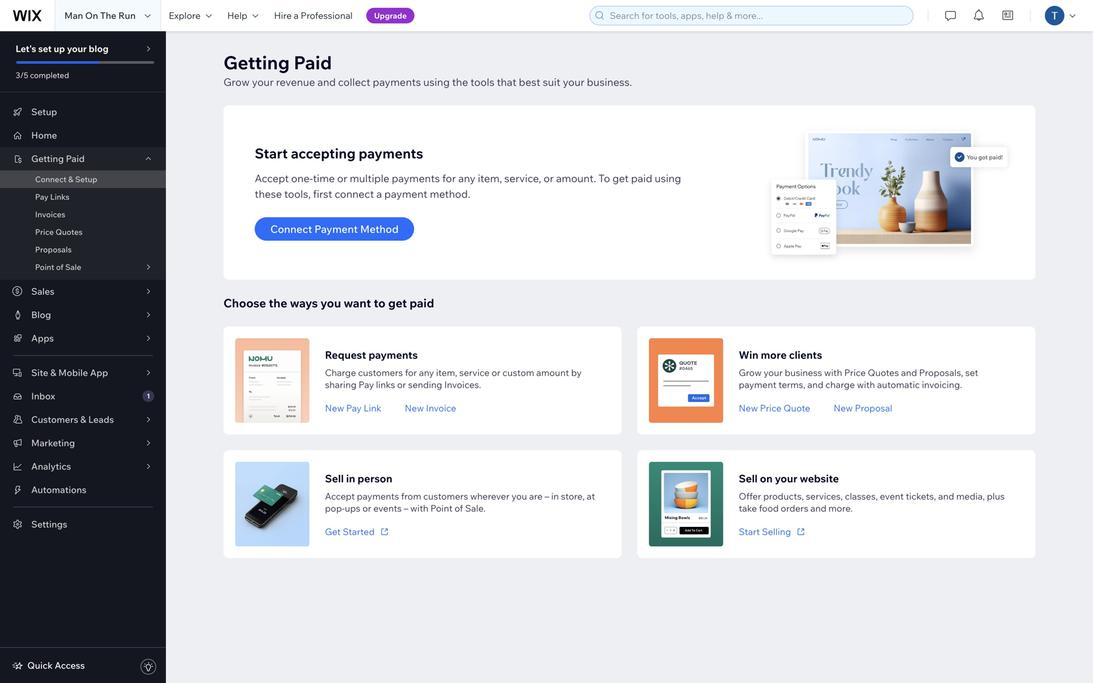 Task type: describe. For each thing, give the bounding box(es) containing it.
terms,
[[779, 379, 806, 390]]

set inside sidebar 'element'
[[38, 43, 52, 54]]

setup link
[[0, 100, 166, 124]]

connect payment method
[[270, 223, 399, 236]]

collect
[[338, 75, 370, 89]]

pay inside button
[[346, 402, 362, 414]]

new for new invoice
[[405, 402, 424, 414]]

or right service
[[492, 367, 501, 378]]

pay links link
[[0, 188, 166, 206]]

link
[[364, 402, 381, 414]]

your left revenue
[[252, 75, 274, 89]]

point inside dropdown button
[[35, 262, 54, 272]]

sell for sell on your website
[[739, 472, 758, 485]]

payment inside accept one-time or multiple payments for any item, service, or amount. to get paid using these tools, first connect a payment method.
[[384, 187, 428, 200]]

completed
[[30, 70, 69, 80]]

paid for getting paid grow your revenue and collect payments using the tools that best suit your business.
[[294, 51, 332, 74]]

1 vertical spatial get
[[388, 296, 407, 310]]

offer
[[739, 491, 761, 502]]

customers inside sell in person accept payments from customers wherever you are – in store, at pop-ups or events – with point of sale.
[[423, 491, 468, 502]]

& for connect
[[68, 174, 73, 184]]

1 vertical spatial the
[[269, 296, 287, 310]]

man
[[64, 10, 83, 21]]

quick access
[[27, 660, 85, 671]]

settings
[[31, 519, 67, 530]]

from
[[401, 491, 421, 502]]

accepting
[[291, 145, 356, 162]]

food
[[759, 503, 779, 514]]

charge
[[325, 367, 356, 378]]

point of sale button
[[0, 258, 166, 276]]

getting paid button
[[0, 147, 166, 170]]

1 horizontal spatial –
[[545, 491, 549, 502]]

customers
[[31, 414, 78, 425]]

connect for connect & setup
[[35, 174, 67, 184]]

get
[[325, 526, 341, 538]]

get inside accept one-time or multiple payments for any item, service, or amount. to get paid using these tools, first connect a payment method.
[[613, 172, 629, 185]]

site & mobile app
[[31, 367, 108, 378]]

invoicing.
[[922, 379, 962, 390]]

0 horizontal spatial a
[[294, 10, 299, 21]]

pay inside request payments charge customers for any item, service or custom amount by sharing pay links or sending invoices.
[[359, 379, 374, 390]]

service
[[459, 367, 490, 378]]

multiple
[[350, 172, 389, 185]]

the
[[100, 10, 116, 21]]

request
[[325, 348, 366, 361]]

any inside request payments charge customers for any item, service or custom amount by sharing pay links or sending invoices.
[[419, 367, 434, 378]]

leads
[[88, 414, 114, 425]]

hire a professional
[[274, 10, 353, 21]]

proposals,
[[919, 367, 963, 378]]

the inside getting paid grow your revenue and collect payments using the tools that best suit your business.
[[452, 75, 468, 89]]

grow inside win more clients grow your business with price quotes and proposals, set payment terms, and charge with automatic invoicing.
[[739, 367, 762, 378]]

a inside accept one-time or multiple payments for any item, service, or amount. to get paid using these tools, first connect a payment method.
[[376, 187, 382, 200]]

store,
[[561, 491, 585, 502]]

more.
[[829, 503, 853, 514]]

item, inside request payments charge customers for any item, service or custom amount by sharing pay links or sending invoices.
[[436, 367, 457, 378]]

3/5
[[16, 70, 28, 80]]

proposals link
[[0, 241, 166, 258]]

or right service,
[[544, 172, 554, 185]]

that
[[497, 75, 517, 89]]

Search for tools, apps, help & more... field
[[606, 7, 909, 25]]

automations link
[[0, 478, 166, 502]]

your right suit
[[563, 75, 585, 89]]

customers & leads button
[[0, 408, 166, 431]]

amount.
[[556, 172, 596, 185]]

analytics button
[[0, 455, 166, 478]]

tickets,
[[906, 491, 936, 502]]

marketing button
[[0, 431, 166, 455]]

& for site
[[50, 367, 56, 378]]

and down services,
[[811, 503, 827, 514]]

for inside accept one-time or multiple payments for any item, service, or amount. to get paid using these tools, first connect a payment method.
[[442, 172, 456, 185]]

request payments charge customers for any item, service or custom amount by sharing pay links or sending invoices.
[[325, 348, 582, 390]]

new for new proposal
[[834, 402, 853, 414]]

suit
[[543, 75, 561, 89]]

app
[[90, 367, 108, 378]]

sell on your website offer products, services, classes, event tickets, and media, plus take food orders and more.
[[739, 472, 1005, 514]]

sell in person accept payments from customers wherever you are – in store, at pop-ups or events – with point of sale.
[[325, 472, 595, 514]]

using inside accept one-time or multiple payments for any item, service, or amount. to get paid using these tools, first connect a payment method.
[[655, 172, 681, 185]]

sale
[[65, 262, 81, 272]]

sales
[[31, 286, 54, 297]]

home
[[31, 129, 57, 141]]

new price quote
[[739, 402, 810, 414]]

wherever
[[470, 491, 510, 502]]

using inside getting paid grow your revenue and collect payments using the tools that best suit your business.
[[423, 75, 450, 89]]

1 horizontal spatial setup
[[75, 174, 97, 184]]

first
[[313, 187, 332, 200]]

are
[[529, 491, 543, 502]]

2 horizontal spatial with
[[857, 379, 875, 390]]

choose
[[224, 296, 266, 310]]

pay inside sidebar 'element'
[[35, 192, 48, 202]]

proposal
[[855, 402, 893, 414]]

and inside getting paid grow your revenue and collect payments using the tools that best suit your business.
[[318, 75, 336, 89]]

new pay link button
[[325, 402, 381, 414]]

& for customers
[[80, 414, 86, 425]]

0 horizontal spatial you
[[321, 296, 341, 310]]

sales button
[[0, 280, 166, 303]]

services,
[[806, 491, 843, 502]]

set inside win more clients grow your business with price quotes and proposals, set payment terms, and charge with automatic invoicing.
[[965, 367, 978, 378]]

upgrade button
[[366, 8, 415, 23]]

help
[[227, 10, 247, 21]]

hire
[[274, 10, 292, 21]]

payment inside win more clients grow your business with price quotes and proposals, set payment terms, and charge with automatic invoicing.
[[739, 379, 777, 390]]

connect & setup link
[[0, 170, 166, 188]]

quotes inside win more clients grow your business with price quotes and proposals, set payment terms, and charge with automatic invoicing.
[[868, 367, 899, 378]]

0 horizontal spatial in
[[346, 472, 355, 485]]

best
[[519, 75, 541, 89]]

blog
[[31, 309, 51, 320]]

these
[[255, 187, 282, 200]]

getting paid
[[31, 153, 85, 164]]

new proposal button
[[834, 402, 893, 414]]

new pay link
[[325, 402, 381, 414]]

0 horizontal spatial –
[[404, 503, 408, 514]]

explore
[[169, 10, 201, 21]]

invoices link
[[0, 206, 166, 223]]

1
[[147, 392, 150, 400]]

item, inside accept one-time or multiple payments for any item, service, or amount. to get paid using these tools, first connect a payment method.
[[478, 172, 502, 185]]

pay links
[[35, 192, 70, 202]]



Task type: locate. For each thing, give the bounding box(es) containing it.
connect up pay links
[[35, 174, 67, 184]]

any inside accept one-time or multiple payments for any item, service, or amount. to get paid using these tools, first connect a payment method.
[[458, 172, 476, 185]]

getting paid grow your revenue and collect payments using the tools that best suit your business.
[[224, 51, 632, 89]]

getting inside dropdown button
[[31, 153, 64, 164]]

0 vertical spatial of
[[56, 262, 64, 272]]

0 vertical spatial you
[[321, 296, 341, 310]]

0 horizontal spatial quotes
[[56, 227, 83, 237]]

1 vertical spatial any
[[419, 367, 434, 378]]

using right to
[[655, 172, 681, 185]]

0 vertical spatial the
[[452, 75, 468, 89]]

you inside sell in person accept payments from customers wherever you are – in store, at pop-ups or events – with point of sale.
[[512, 491, 527, 502]]

1 horizontal spatial quotes
[[868, 367, 899, 378]]

or right time
[[337, 172, 347, 185]]

1 vertical spatial connect
[[270, 223, 312, 236]]

of inside sell in person accept payments from customers wherever you are – in store, at pop-ups or events – with point of sale.
[[455, 503, 463, 514]]

sell inside sell in person accept payments from customers wherever you are – in store, at pop-ups or events – with point of sale.
[[325, 472, 344, 485]]

grow down win
[[739, 367, 762, 378]]

a down 'multiple'
[[376, 187, 382, 200]]

0 vertical spatial customers
[[358, 367, 403, 378]]

0 vertical spatial getting
[[224, 51, 290, 74]]

0 horizontal spatial start
[[255, 145, 288, 162]]

0 horizontal spatial set
[[38, 43, 52, 54]]

point left sale.
[[431, 503, 453, 514]]

paid inside getting paid grow your revenue and collect payments using the tools that best suit your business.
[[294, 51, 332, 74]]

media,
[[956, 491, 985, 502]]

customers up links
[[358, 367, 403, 378]]

pay left links
[[359, 379, 374, 390]]

blog button
[[0, 303, 166, 327]]

plus
[[987, 491, 1005, 502]]

start for start selling
[[739, 526, 760, 538]]

any up method.
[[458, 172, 476, 185]]

revenue
[[276, 75, 315, 89]]

grow inside getting paid grow your revenue and collect payments using the tools that best suit your business.
[[224, 75, 250, 89]]

0 horizontal spatial any
[[419, 367, 434, 378]]

1 horizontal spatial paid
[[631, 172, 652, 185]]

accept up pop-
[[325, 491, 355, 502]]

1 horizontal spatial any
[[458, 172, 476, 185]]

price
[[35, 227, 54, 237], [844, 367, 866, 378], [760, 402, 782, 414]]

& right the site
[[50, 367, 56, 378]]

0 vertical spatial any
[[458, 172, 476, 185]]

1 horizontal spatial customers
[[423, 491, 468, 502]]

1 horizontal spatial price
[[760, 402, 782, 414]]

start up "these"
[[255, 145, 288, 162]]

1 vertical spatial a
[[376, 187, 382, 200]]

1 horizontal spatial of
[[455, 503, 463, 514]]

1 vertical spatial accept
[[325, 491, 355, 502]]

charge
[[826, 379, 855, 390]]

1 horizontal spatial &
[[68, 174, 73, 184]]

or
[[337, 172, 347, 185], [544, 172, 554, 185], [492, 367, 501, 378], [397, 379, 406, 390], [363, 503, 371, 514]]

by
[[571, 367, 582, 378]]

with up charge
[[824, 367, 842, 378]]

your inside the sell on your website offer products, services, classes, event tickets, and media, plus take food orders and more.
[[775, 472, 798, 485]]

1 vertical spatial set
[[965, 367, 978, 378]]

price up charge
[[844, 367, 866, 378]]

you
[[321, 296, 341, 310], [512, 491, 527, 502]]

point inside sell in person accept payments from customers wherever you are – in store, at pop-ups or events – with point of sale.
[[431, 503, 453, 514]]

1 vertical spatial of
[[455, 503, 463, 514]]

paid up connect & setup link
[[66, 153, 85, 164]]

your inside win more clients grow your business with price quotes and proposals, set payment terms, and charge with automatic invoicing.
[[764, 367, 783, 378]]

0 horizontal spatial of
[[56, 262, 64, 272]]

links
[[50, 192, 70, 202]]

start down the take
[[739, 526, 760, 538]]

new price quote button
[[739, 402, 810, 414]]

item, left service,
[[478, 172, 502, 185]]

paid inside dropdown button
[[66, 153, 85, 164]]

in left person
[[346, 472, 355, 485]]

1 horizontal spatial start
[[739, 526, 760, 538]]

0 horizontal spatial setup
[[31, 106, 57, 117]]

0 horizontal spatial get
[[388, 296, 407, 310]]

payment up new price quote
[[739, 379, 777, 390]]

take
[[739, 503, 757, 514]]

1 sell from the left
[[325, 472, 344, 485]]

products,
[[763, 491, 804, 502]]

2 horizontal spatial price
[[844, 367, 866, 378]]

and up automatic
[[901, 367, 917, 378]]

getting inside getting paid grow your revenue and collect payments using the tools that best suit your business.
[[224, 51, 290, 74]]

your up products,
[[775, 472, 798, 485]]

accept one-time or multiple payments for any item, service, or amount. to get paid using these tools, first connect a payment method.
[[255, 172, 681, 200]]

help button
[[220, 0, 266, 31]]

0 vertical spatial paid
[[294, 51, 332, 74]]

0 vertical spatial a
[[294, 10, 299, 21]]

3 new from the left
[[739, 402, 758, 414]]

1 horizontal spatial in
[[551, 491, 559, 502]]

new left quote
[[739, 402, 758, 414]]

upgrade
[[374, 11, 407, 20]]

and down business
[[808, 379, 824, 390]]

& inside connect & setup link
[[68, 174, 73, 184]]

accept inside accept one-time or multiple payments for any item, service, or amount. to get paid using these tools, first connect a payment method.
[[255, 172, 289, 185]]

classes,
[[845, 491, 878, 502]]

automatic
[[877, 379, 920, 390]]

access
[[55, 660, 85, 671]]

payments up events
[[357, 491, 399, 502]]

1 vertical spatial you
[[512, 491, 527, 502]]

1 horizontal spatial accept
[[325, 491, 355, 502]]

blog
[[89, 43, 109, 54]]

– down the from
[[404, 503, 408, 514]]

and left the media,
[[938, 491, 954, 502]]

you left the want
[[321, 296, 341, 310]]

for up sending
[[405, 367, 417, 378]]

grow left revenue
[[224, 75, 250, 89]]

quotes inside sidebar 'element'
[[56, 227, 83, 237]]

0 vertical spatial for
[[442, 172, 456, 185]]

of left sale
[[56, 262, 64, 272]]

payments inside accept one-time or multiple payments for any item, service, or amount. to get paid using these tools, first connect a payment method.
[[392, 172, 440, 185]]

start inside button
[[739, 526, 760, 538]]

1 vertical spatial –
[[404, 503, 408, 514]]

event
[[880, 491, 904, 502]]

0 vertical spatial payment
[[384, 187, 428, 200]]

marketing
[[31, 437, 75, 449]]

new down sending
[[405, 402, 424, 414]]

sidebar element
[[0, 31, 166, 683]]

any up sending
[[419, 367, 434, 378]]

apps button
[[0, 327, 166, 350]]

1 horizontal spatial for
[[442, 172, 456, 185]]

0 horizontal spatial for
[[405, 367, 417, 378]]

point down proposals
[[35, 262, 54, 272]]

& inside customers & leads dropdown button
[[80, 414, 86, 425]]

& up the links
[[68, 174, 73, 184]]

0 vertical spatial pay
[[35, 192, 48, 202]]

sell inside the sell on your website offer products, services, classes, event tickets, and media, plus take food orders and more.
[[739, 472, 758, 485]]

quotes up automatic
[[868, 367, 899, 378]]

with
[[824, 367, 842, 378], [857, 379, 875, 390], [410, 503, 429, 514]]

2 sell from the left
[[739, 472, 758, 485]]

1 horizontal spatial payment
[[739, 379, 777, 390]]

hire a professional link
[[266, 0, 361, 31]]

sell up pop-
[[325, 472, 344, 485]]

get started button
[[325, 526, 390, 538]]

with inside sell in person accept payments from customers wherever you are – in store, at pop-ups or events – with point of sale.
[[410, 503, 429, 514]]

on
[[85, 10, 98, 21]]

started
[[343, 526, 375, 538]]

setup up the pay links link
[[75, 174, 97, 184]]

tools,
[[284, 187, 311, 200]]

price quotes
[[35, 227, 83, 237]]

1 vertical spatial price
[[844, 367, 866, 378]]

payments inside getting paid grow your revenue and collect payments using the tools that best suit your business.
[[373, 75, 421, 89]]

in left store,
[[551, 491, 559, 502]]

and
[[318, 75, 336, 89], [901, 367, 917, 378], [808, 379, 824, 390], [938, 491, 954, 502], [811, 503, 827, 514]]

1 vertical spatial start
[[739, 526, 760, 538]]

tools
[[471, 75, 495, 89]]

1 horizontal spatial grow
[[739, 367, 762, 378]]

1 vertical spatial point
[[431, 503, 453, 514]]

quick access button
[[12, 660, 85, 672]]

pay
[[35, 192, 48, 202], [359, 379, 374, 390], [346, 402, 362, 414]]

getting down the home
[[31, 153, 64, 164]]

1 new from the left
[[325, 402, 344, 414]]

set left up
[[38, 43, 52, 54]]

accept up "these"
[[255, 172, 289, 185]]

accept
[[255, 172, 289, 185], [325, 491, 355, 502]]

your
[[67, 43, 87, 54], [252, 75, 274, 89], [563, 75, 585, 89], [764, 367, 783, 378], [775, 472, 798, 485]]

paid inside accept one-time or multiple payments for any item, service, or amount. to get paid using these tools, first connect a payment method.
[[631, 172, 652, 185]]

price left quote
[[760, 402, 782, 414]]

the
[[452, 75, 468, 89], [269, 296, 287, 310]]

a right hire on the left of the page
[[294, 10, 299, 21]]

getting for getting paid grow your revenue and collect payments using the tools that best suit your business.
[[224, 51, 290, 74]]

inbox
[[31, 390, 55, 402]]

price inside button
[[760, 402, 782, 414]]

apps
[[31, 333, 54, 344]]

0 horizontal spatial price
[[35, 227, 54, 237]]

1 vertical spatial paid
[[410, 296, 434, 310]]

1 horizontal spatial sell
[[739, 472, 758, 485]]

0 vertical spatial grow
[[224, 75, 250, 89]]

for inside request payments charge customers for any item, service or custom amount by sharing pay links or sending invoices.
[[405, 367, 417, 378]]

your inside sidebar 'element'
[[67, 43, 87, 54]]

sale.
[[465, 503, 486, 514]]

or inside sell in person accept payments from customers wherever you are – in store, at pop-ups or events – with point of sale.
[[363, 503, 371, 514]]

1 horizontal spatial a
[[376, 187, 382, 200]]

0 vertical spatial start
[[255, 145, 288, 162]]

– right are
[[545, 491, 549, 502]]

0 vertical spatial paid
[[631, 172, 652, 185]]

2 vertical spatial with
[[410, 503, 429, 514]]

sell up offer
[[739, 472, 758, 485]]

pay left link on the bottom left
[[346, 402, 362, 414]]

0 horizontal spatial paid
[[410, 296, 434, 310]]

invoices
[[35, 210, 65, 219]]

new down charge
[[834, 402, 853, 414]]

0 horizontal spatial customers
[[358, 367, 403, 378]]

payments up method.
[[392, 172, 440, 185]]

payments inside request payments charge customers for any item, service or custom amount by sharing pay links or sending invoices.
[[369, 348, 418, 361]]

payments up links
[[369, 348, 418, 361]]

new for new price quote
[[739, 402, 758, 414]]

connect
[[35, 174, 67, 184], [270, 223, 312, 236]]

1 vertical spatial paid
[[66, 153, 85, 164]]

new down sharing
[[325, 402, 344, 414]]

0 vertical spatial in
[[346, 472, 355, 485]]

pay left the links
[[35, 192, 48, 202]]

1 horizontal spatial item,
[[478, 172, 502, 185]]

0 vertical spatial accept
[[255, 172, 289, 185]]

1 vertical spatial for
[[405, 367, 417, 378]]

0 horizontal spatial connect
[[35, 174, 67, 184]]

or right links
[[397, 379, 406, 390]]

method
[[360, 223, 399, 236]]

start for start accepting payments
[[255, 145, 288, 162]]

0 vertical spatial setup
[[31, 106, 57, 117]]

4 new from the left
[[834, 402, 853, 414]]

connect inside connect & setup link
[[35, 174, 67, 184]]

getting up revenue
[[224, 51, 290, 74]]

0 vertical spatial get
[[613, 172, 629, 185]]

your down more
[[764, 367, 783, 378]]

man on the run
[[64, 10, 136, 21]]

price down invoices
[[35, 227, 54, 237]]

set right proposals,
[[965, 367, 978, 378]]

new for new pay link
[[325, 402, 344, 414]]

quotes down invoices link
[[56, 227, 83, 237]]

1 horizontal spatial with
[[824, 367, 842, 378]]

analytics
[[31, 461, 71, 472]]

&
[[68, 174, 73, 184], [50, 367, 56, 378], [80, 414, 86, 425]]

want
[[344, 296, 371, 310]]

customers inside request payments charge customers for any item, service or custom amount by sharing pay links or sending invoices.
[[358, 367, 403, 378]]

accept inside sell in person accept payments from customers wherever you are – in store, at pop-ups or events – with point of sale.
[[325, 491, 355, 502]]

to
[[599, 172, 610, 185]]

1 vertical spatial quotes
[[868, 367, 899, 378]]

the left ways
[[269, 296, 287, 310]]

1 vertical spatial getting
[[31, 153, 64, 164]]

price inside sidebar 'element'
[[35, 227, 54, 237]]

you left are
[[512, 491, 527, 502]]

item, up invoices.
[[436, 367, 457, 378]]

invoices.
[[444, 379, 481, 390]]

sending
[[408, 379, 442, 390]]

0 horizontal spatial sell
[[325, 472, 344, 485]]

0 horizontal spatial the
[[269, 296, 287, 310]]

& left "leads"
[[80, 414, 86, 425]]

ups
[[345, 503, 360, 514]]

connect & setup
[[35, 174, 97, 184]]

1 horizontal spatial set
[[965, 367, 978, 378]]

3/5 completed
[[16, 70, 69, 80]]

0 horizontal spatial getting
[[31, 153, 64, 164]]

start accepting payments
[[255, 145, 423, 162]]

connect down tools,
[[270, 223, 312, 236]]

payments inside sell in person accept payments from customers wherever you are – in store, at pop-ups or events – with point of sale.
[[357, 491, 399, 502]]

0 horizontal spatial grow
[[224, 75, 250, 89]]

of inside dropdown button
[[56, 262, 64, 272]]

payments right collect
[[373, 75, 421, 89]]

1 horizontal spatial getting
[[224, 51, 290, 74]]

of left sale.
[[455, 503, 463, 514]]

2 vertical spatial price
[[760, 402, 782, 414]]

settings link
[[0, 513, 166, 536]]

service,
[[504, 172, 541, 185]]

1 vertical spatial item,
[[436, 367, 457, 378]]

0 vertical spatial connect
[[35, 174, 67, 184]]

connect inside connect payment method button
[[270, 223, 312, 236]]

0 vertical spatial with
[[824, 367, 842, 378]]

ways
[[290, 296, 318, 310]]

amount
[[536, 367, 569, 378]]

1 horizontal spatial connect
[[270, 223, 312, 236]]

price inside win more clients grow your business with price quotes and proposals, set payment terms, and charge with automatic invoicing.
[[844, 367, 866, 378]]

paid up revenue
[[294, 51, 332, 74]]

0 horizontal spatial &
[[50, 367, 56, 378]]

to
[[374, 296, 386, 310]]

setup up the home
[[31, 106, 57, 117]]

0 vertical spatial point
[[35, 262, 54, 272]]

setup
[[31, 106, 57, 117], [75, 174, 97, 184]]

or right "ups" at the bottom of page
[[363, 503, 371, 514]]

orders
[[781, 503, 809, 514]]

the left "tools"
[[452, 75, 468, 89]]

0 horizontal spatial point
[[35, 262, 54, 272]]

new invoice button
[[405, 402, 456, 414]]

1 vertical spatial &
[[50, 367, 56, 378]]

with down the from
[[410, 503, 429, 514]]

using left "tools"
[[423, 75, 450, 89]]

start
[[255, 145, 288, 162], [739, 526, 760, 538]]

connect for connect payment method
[[270, 223, 312, 236]]

0 vertical spatial &
[[68, 174, 73, 184]]

1 vertical spatial payment
[[739, 379, 777, 390]]

getting for getting paid
[[31, 153, 64, 164]]

0 horizontal spatial paid
[[66, 153, 85, 164]]

paid for getting paid
[[66, 153, 85, 164]]

0 vertical spatial quotes
[[56, 227, 83, 237]]

0 vertical spatial item,
[[478, 172, 502, 185]]

1 horizontal spatial using
[[655, 172, 681, 185]]

time
[[313, 172, 335, 185]]

2 horizontal spatial &
[[80, 414, 86, 425]]

method.
[[430, 187, 470, 200]]

0 horizontal spatial item,
[[436, 367, 457, 378]]

on
[[760, 472, 773, 485]]

–
[[545, 491, 549, 502], [404, 503, 408, 514]]

1 vertical spatial customers
[[423, 491, 468, 502]]

payments up 'multiple'
[[359, 145, 423, 162]]

customers up sale.
[[423, 491, 468, 502]]

sell for sell in person
[[325, 472, 344, 485]]

2 vertical spatial &
[[80, 414, 86, 425]]

your right up
[[67, 43, 87, 54]]

1 vertical spatial in
[[551, 491, 559, 502]]

2 new from the left
[[405, 402, 424, 414]]

with up new proposal
[[857, 379, 875, 390]]

1 horizontal spatial you
[[512, 491, 527, 502]]

for up method.
[[442, 172, 456, 185]]

payment down 'multiple'
[[384, 187, 428, 200]]

site & mobile app button
[[0, 361, 166, 385]]

1 horizontal spatial the
[[452, 75, 468, 89]]

new proposal
[[834, 402, 893, 414]]

start selling
[[739, 526, 791, 538]]

new invoice
[[405, 402, 456, 414]]

& inside site & mobile app dropdown button
[[50, 367, 56, 378]]

mobile
[[58, 367, 88, 378]]

1 horizontal spatial point
[[431, 503, 453, 514]]

and left collect
[[318, 75, 336, 89]]

business
[[785, 367, 822, 378]]

1 vertical spatial using
[[655, 172, 681, 185]]

website
[[800, 472, 839, 485]]



Task type: vqa. For each thing, say whether or not it's contained in the screenshot.
Simple Social Auto Post icon
no



